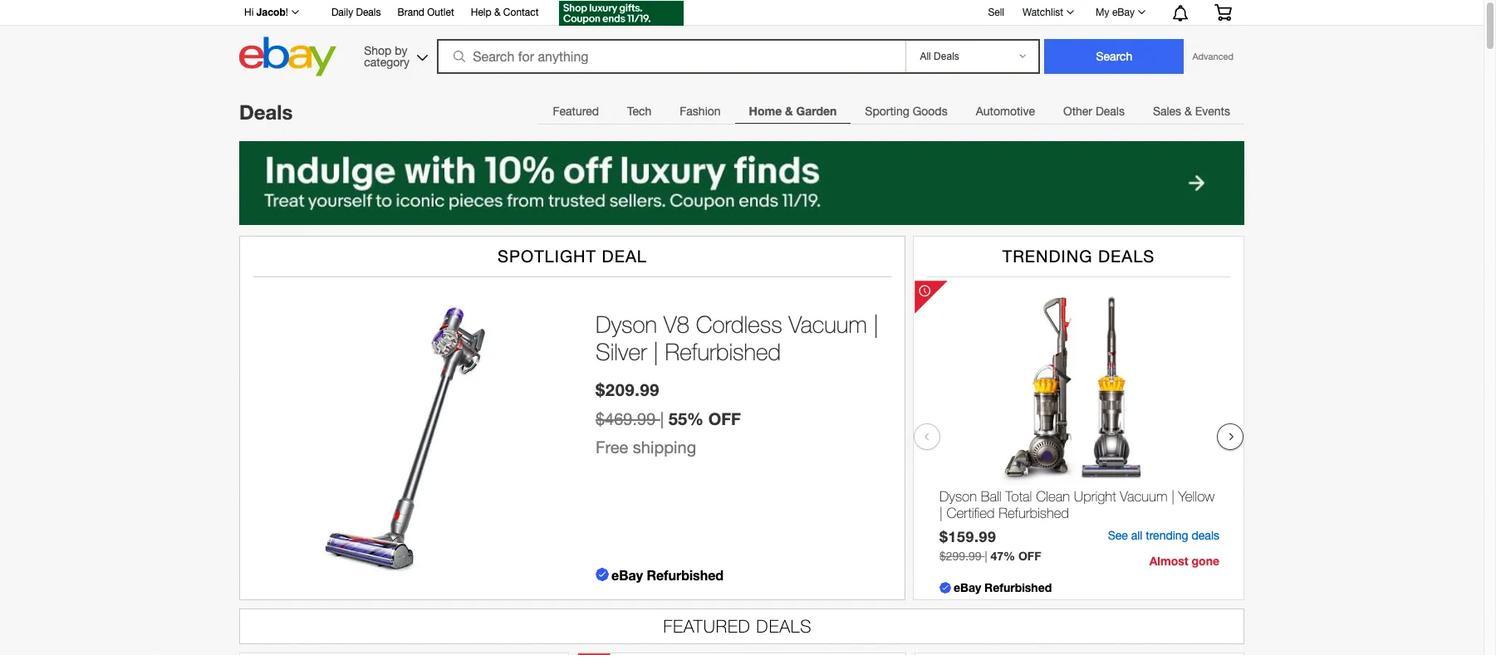 Task type: vqa. For each thing, say whether or not it's contained in the screenshot.
owned in sealed fujifilm quicksnap outdoor 1000 disposable 35mm film camera - exp.11/2012 pre-owned $13.53 + $5.05 shipping seller with a 99.3% positive feedback
no



Task type: locate. For each thing, give the bounding box(es) containing it.
ebay refurbished
[[611, 567, 724, 583], [954, 581, 1052, 595]]

v8
[[664, 311, 690, 338]]

1 horizontal spatial featured
[[663, 616, 751, 636]]

0 horizontal spatial off
[[708, 409, 741, 429]]

& right help
[[494, 7, 501, 18]]

& for garden
[[785, 104, 793, 118]]

see all trending deals
[[1108, 529, 1220, 543]]

off for cordless
[[708, 409, 741, 429]]

account navigation
[[235, 0, 1245, 28]]

outlet
[[427, 7, 454, 18]]

upright
[[1074, 488, 1116, 505]]

almost
[[1150, 554, 1189, 568]]

get the coupon image
[[559, 1, 683, 26]]

1 horizontal spatial off
[[1019, 549, 1041, 563]]

1 vertical spatial vacuum
[[1120, 488, 1168, 505]]

$469.99 | 55% off
[[596, 409, 741, 429]]

dyson for dyson v8 cordless vacuum | silver | refurbished
[[596, 311, 657, 338]]

ebay for dyson ball total clean upright vacuum | yellow | certified refurbished
[[954, 581, 981, 595]]

free
[[596, 438, 628, 457]]

0 vertical spatial featured
[[553, 105, 599, 118]]

shop by category
[[364, 44, 410, 69]]

off right 55%
[[708, 409, 741, 429]]

& right sales
[[1185, 105, 1192, 118]]

dyson up silver on the bottom of the page
[[596, 311, 657, 338]]

0 horizontal spatial vacuum
[[789, 311, 867, 338]]

deals
[[356, 7, 381, 18], [239, 101, 293, 124], [1096, 105, 1125, 118], [1098, 247, 1155, 266], [757, 616, 812, 636]]

daily deals link
[[331, 4, 381, 22]]

1 horizontal spatial ebay refurbished
[[954, 581, 1052, 595]]

spotlight
[[498, 247, 597, 266]]

$469.99
[[596, 410, 656, 429]]

ebay refurbished for dyson v8 cordless vacuum | silver | refurbished
[[611, 567, 724, 583]]

&
[[494, 7, 501, 18], [785, 104, 793, 118], [1185, 105, 1192, 118]]

0 horizontal spatial ebay refurbished
[[611, 567, 724, 583]]

sales & events
[[1153, 105, 1230, 118]]

my ebay link
[[1087, 2, 1153, 22]]

|
[[874, 311, 879, 338], [654, 339, 659, 366], [660, 410, 664, 429], [1172, 488, 1175, 505], [940, 505, 943, 522], [985, 550, 988, 563]]

vacuum
[[789, 311, 867, 338], [1120, 488, 1168, 505]]

other deals
[[1063, 105, 1125, 118]]

off
[[708, 409, 741, 429], [1019, 549, 1041, 563]]

brand
[[398, 7, 424, 18]]

events
[[1195, 105, 1230, 118]]

refurbished down 47%
[[985, 581, 1052, 595]]

1 horizontal spatial vacuum
[[1120, 488, 1168, 505]]

dyson inside dyson ball total clean upright vacuum | yellow | certified refurbished
[[940, 488, 977, 505]]

& inside account navigation
[[494, 7, 501, 18]]

55%
[[669, 409, 704, 429]]

help & contact
[[471, 7, 539, 18]]

dyson up the certified
[[940, 488, 977, 505]]

refurbished down cordless
[[665, 339, 781, 366]]

0 vertical spatial off
[[708, 409, 741, 429]]

refurbished
[[665, 339, 781, 366], [999, 505, 1069, 522], [647, 567, 724, 583], [985, 581, 1052, 595]]

0 horizontal spatial dyson
[[596, 311, 657, 338]]

ebay for dyson v8 cordless vacuum | silver | refurbished
[[611, 567, 643, 583]]

0 horizontal spatial &
[[494, 7, 501, 18]]

my
[[1096, 7, 1110, 18]]

featured link
[[539, 95, 613, 128]]

hi jacob !
[[244, 6, 288, 18]]

& right home
[[785, 104, 793, 118]]

dyson inside dyson v8 cordless vacuum | silver | refurbished
[[596, 311, 657, 338]]

1 horizontal spatial ebay
[[954, 581, 981, 595]]

$209.99
[[596, 380, 660, 400]]

| inside $469.99 | 55% off
[[660, 410, 664, 429]]

0 vertical spatial dyson
[[596, 311, 657, 338]]

deals for trending deals
[[1098, 247, 1155, 266]]

1 horizontal spatial &
[[785, 104, 793, 118]]

2 horizontal spatial ebay
[[1112, 7, 1135, 18]]

fashion link
[[666, 95, 735, 128]]

0 vertical spatial vacuum
[[789, 311, 867, 338]]

goods
[[913, 105, 948, 118]]

featured
[[553, 105, 599, 118], [663, 616, 751, 636]]

0 horizontal spatial ebay
[[611, 567, 643, 583]]

1 horizontal spatial dyson
[[940, 488, 977, 505]]

free shipping
[[596, 438, 696, 457]]

see all trending deals link
[[1108, 529, 1220, 543]]

automotive link
[[962, 95, 1049, 128]]

featured inside featured link
[[553, 105, 599, 118]]

1 vertical spatial featured
[[663, 616, 751, 636]]

dyson
[[596, 311, 657, 338], [940, 488, 977, 505]]

see
[[1108, 529, 1128, 543]]

deals inside home & garden menu bar
[[1096, 105, 1125, 118]]

shop
[[364, 44, 392, 57]]

none submit inside 'shop by category' banner
[[1045, 39, 1184, 74]]

dyson ball total clean upright vacuum | yellow | certified refurbished link
[[940, 488, 1220, 526]]

Search for anything text field
[[440, 41, 903, 72]]

trending
[[1003, 247, 1093, 266]]

other deals link
[[1049, 95, 1139, 128]]

trending
[[1146, 529, 1189, 543]]

1 vertical spatial off
[[1019, 549, 1041, 563]]

by
[[395, 44, 408, 57]]

refurbished inside dyson ball total clean upright vacuum | yellow | certified refurbished
[[999, 505, 1069, 522]]

47%
[[991, 549, 1015, 563]]

refurbished inside dyson v8 cordless vacuum | silver | refurbished
[[665, 339, 781, 366]]

sales & events link
[[1139, 95, 1245, 128]]

sales
[[1153, 105, 1182, 118]]

deals inside account navigation
[[356, 7, 381, 18]]

$159.99
[[940, 528, 997, 546]]

2 horizontal spatial &
[[1185, 105, 1192, 118]]

deals for daily deals
[[356, 7, 381, 18]]

ebay inside account navigation
[[1112, 7, 1135, 18]]

shop by category button
[[357, 37, 431, 73]]

0 horizontal spatial featured
[[553, 105, 599, 118]]

tech
[[627, 105, 652, 118]]

watchlist
[[1023, 7, 1064, 18]]

certified
[[947, 505, 995, 522]]

contact
[[503, 7, 539, 18]]

None submit
[[1045, 39, 1184, 74]]

1 vertical spatial dyson
[[940, 488, 977, 505]]

all
[[1131, 529, 1143, 543]]

ebay
[[1112, 7, 1135, 18], [611, 567, 643, 583], [954, 581, 981, 595]]

yellow
[[1179, 488, 1215, 505]]

home & garden link
[[735, 95, 851, 128]]

deals link
[[239, 101, 293, 124]]

refurbished down total
[[999, 505, 1069, 522]]

& for events
[[1185, 105, 1192, 118]]

off right 47%
[[1019, 549, 1041, 563]]



Task type: describe. For each thing, give the bounding box(es) containing it.
refurbished up featured deals
[[647, 567, 724, 583]]

ebay refurbished for dyson ball total clean upright vacuum | yellow | certified refurbished
[[954, 581, 1052, 595]]

& for contact
[[494, 7, 501, 18]]

hi
[[244, 7, 254, 18]]

home & garden menu bar
[[539, 94, 1245, 128]]

deal
[[602, 247, 647, 266]]

deals for other deals
[[1096, 105, 1125, 118]]

advanced
[[1193, 52, 1234, 61]]

advanced link
[[1184, 40, 1242, 73]]

dyson v8 cordless vacuum | silver | refurbished
[[596, 311, 879, 366]]

brand outlet link
[[398, 4, 454, 22]]

deals for featured deals
[[757, 616, 812, 636]]

sporting goods
[[865, 105, 948, 118]]

brand outlet
[[398, 7, 454, 18]]

shop by category banner
[[235, 0, 1245, 81]]

| inside the $299.99 | 47% off
[[985, 550, 988, 563]]

other
[[1063, 105, 1093, 118]]

!
[[286, 7, 288, 18]]

dyson ball total clean upright vacuum | yellow | certified refurbished
[[940, 488, 1215, 522]]

jacob
[[256, 6, 286, 18]]

dyson for dyson ball total clean upright vacuum | yellow | certified refurbished
[[940, 488, 977, 505]]

daily deals
[[331, 7, 381, 18]]

sporting goods link
[[851, 95, 962, 128]]

spotlight deal
[[498, 247, 647, 266]]

gone
[[1192, 554, 1220, 568]]

home & garden tab list
[[539, 94, 1245, 128]]

off for total
[[1019, 549, 1041, 563]]

vacuum inside dyson ball total clean upright vacuum | yellow | certified refurbished
[[1120, 488, 1168, 505]]

shipping
[[633, 438, 696, 457]]

cordless
[[696, 311, 782, 338]]

deals
[[1192, 529, 1220, 543]]

featured deals
[[663, 616, 812, 636]]

daily
[[331, 7, 353, 18]]

your shopping cart image
[[1214, 4, 1233, 21]]

home
[[749, 104, 782, 118]]

fashion
[[680, 105, 721, 118]]

watchlist link
[[1014, 2, 1082, 22]]

vacuum inside dyson v8 cordless vacuum | silver | refurbished
[[789, 311, 867, 338]]

almost gone
[[1150, 554, 1220, 568]]

help
[[471, 7, 492, 18]]

total
[[1006, 488, 1032, 505]]

$299.99
[[940, 550, 982, 563]]

garden
[[796, 104, 837, 118]]

automotive
[[976, 105, 1035, 118]]

home & garden
[[749, 104, 837, 118]]

silver
[[596, 339, 647, 366]]

clean
[[1036, 488, 1070, 505]]

tech link
[[613, 95, 666, 128]]

$299.99 | 47% off
[[940, 549, 1041, 563]]

featured for featured
[[553, 105, 599, 118]]

category
[[364, 55, 410, 69]]

featured for featured deals
[[663, 616, 751, 636]]

sell link
[[981, 6, 1012, 18]]

ball
[[981, 488, 1002, 505]]

dyson v8 cordless vacuum | silver | refurbished link
[[596, 311, 888, 366]]

sporting
[[865, 105, 910, 118]]

my ebay
[[1096, 7, 1135, 18]]

indulge with 10% off luxury finds treat yourself iconic pieces from trusted sellers. coupon ends 11/19. image
[[239, 141, 1245, 225]]

trending deals
[[1003, 247, 1155, 266]]

help & contact link
[[471, 4, 539, 22]]

sell
[[988, 6, 1004, 18]]



